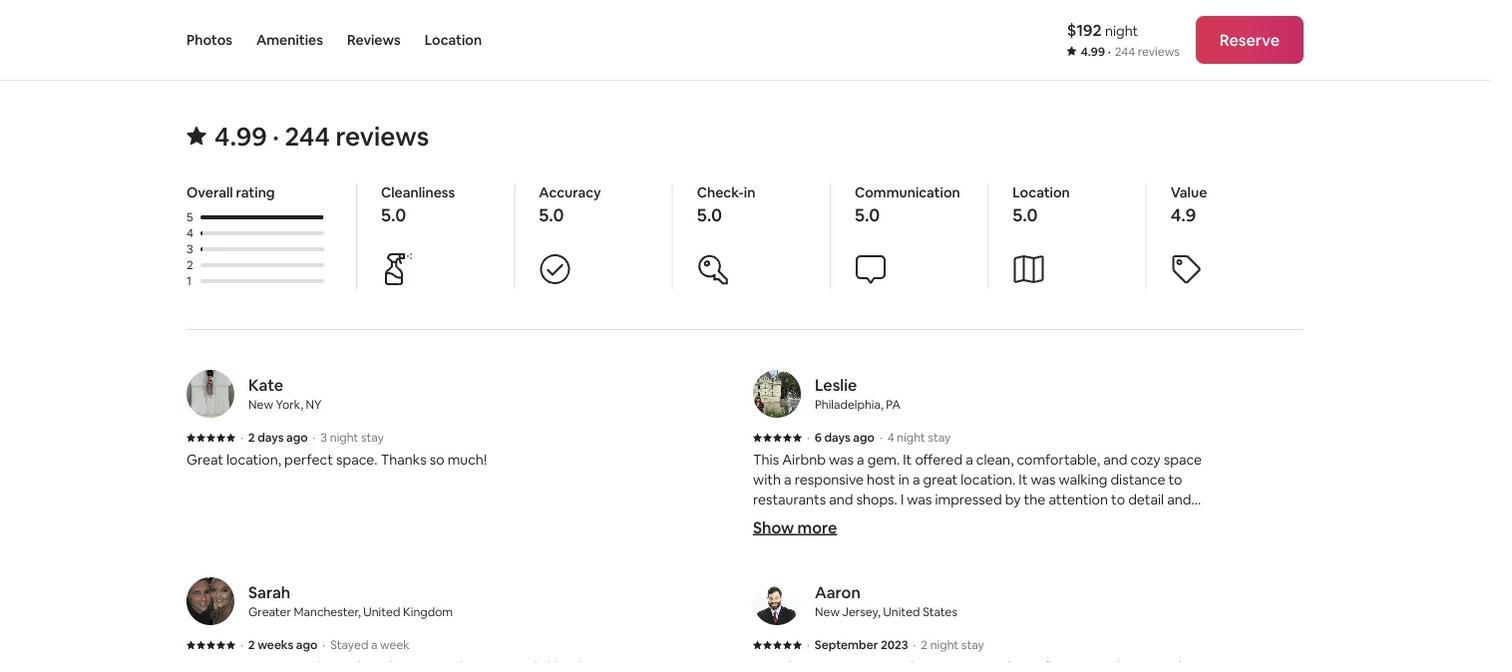 Task type: describe. For each thing, give the bounding box(es) containing it.
offered
[[915, 451, 963, 469]]

ago for leslie
[[853, 430, 875, 445]]

comfortable,
[[1017, 451, 1100, 469]]

5.0 for cleanliness 5.0
[[381, 203, 406, 227]]

stay.
[[1147, 531, 1176, 549]]

0 horizontal spatial to
[[847, 531, 861, 549]]

reserve button
[[1196, 16, 1304, 64]]

· up location, on the left of page
[[240, 430, 243, 445]]

cozy
[[1131, 451, 1161, 469]]

great
[[187, 451, 223, 469]]

would
[[1109, 511, 1148, 529]]

this
[[1124, 3, 1148, 21]]

and up the "distance"
[[1103, 451, 1128, 469]]

amenities button
[[256, 0, 323, 80]]

1 horizontal spatial host
[[1007, 511, 1035, 529]]

$192 night
[[1067, 19, 1138, 40]]

5
[[187, 209, 193, 225]]

0 vertical spatial was
[[829, 451, 854, 469]]

new for kate
[[248, 397, 273, 412]]

2 left weeks
[[248, 637, 255, 653]]

stay for leslie
[[928, 430, 951, 445]]

clean,
[[976, 451, 1014, 469]]

hospitality!
[[946, 551, 1016, 569]]

leslie philadelphia, pa
[[815, 375, 901, 412]]

in inside this airbnb was a gem. it offered a clean, comfortable, and cozy space with a responsive host in a great location. it was walking distance to restaurants and shops. i was impressed by the attention to detail and the level of cleanliness and comfort the host provided. i would highly recommend it to anyone looking for a peaceful and enjoyable stay. thank you for the exceptional hospitality!
[[898, 471, 910, 489]]

accuracy 5.0
[[539, 184, 601, 227]]

2 vertical spatial was
[[907, 491, 932, 509]]

overall
[[187, 184, 233, 201]]

· down "$192 night"
[[1108, 44, 1111, 59]]

great
[[923, 471, 958, 489]]

great location, perfect space. thanks so much!
[[187, 451, 487, 469]]

so
[[430, 451, 445, 469]]

enjoyable
[[1083, 531, 1144, 549]]

level
[[778, 511, 807, 529]]

· 2 weeks ago · stayed a week
[[240, 637, 410, 653]]

week
[[380, 637, 410, 653]]

0 vertical spatial it
[[903, 451, 912, 469]]

2 up 1
[[187, 257, 193, 273]]

this
[[753, 451, 779, 469]]

sarah
[[248, 582, 290, 602]]

stayed
[[330, 637, 368, 653]]

· left 'september'
[[807, 637, 810, 653]]

1 vertical spatial 3
[[321, 430, 327, 445]]

provided.
[[1039, 511, 1099, 529]]

in inside "check-in 5.0"
[[744, 184, 755, 201]]

report this listing
[[1075, 3, 1191, 21]]

overall rating
[[187, 184, 275, 201]]

1 horizontal spatial it
[[1019, 471, 1028, 489]]

philadelphia,
[[815, 397, 883, 412]]

aaron image
[[753, 578, 801, 625]]

by
[[1005, 491, 1021, 509]]

days for kate
[[258, 430, 284, 445]]

aaron
[[815, 582, 861, 602]]

· 6 days ago · 4 night stay
[[807, 430, 951, 445]]

reviews
[[347, 31, 401, 49]]

value
[[1171, 184, 1207, 201]]

0 vertical spatial 244
[[1115, 44, 1135, 59]]

0 horizontal spatial 4.99
[[214, 120, 267, 153]]

0 vertical spatial to
[[1169, 471, 1182, 489]]

recommend
[[753, 531, 832, 549]]

ny
[[306, 397, 322, 412]]

airbnb
[[782, 451, 826, 469]]

kingdom
[[403, 604, 453, 620]]

night inside "$192 night"
[[1105, 21, 1138, 39]]

2 right 2023
[[921, 637, 928, 653]]

highly
[[1151, 511, 1189, 529]]

6
[[815, 430, 822, 445]]

comfort
[[926, 511, 979, 529]]

0 vertical spatial 4.99 · 244 reviews
[[1081, 44, 1180, 59]]

4.9
[[1171, 203, 1196, 227]]

a left great
[[913, 471, 920, 489]]

check-
[[697, 184, 744, 201]]

leslie
[[815, 375, 857, 395]]

5.0 for accuracy 5.0
[[539, 203, 564, 227]]

aaron new jersey, united states
[[815, 582, 958, 620]]

stay for kate
[[361, 430, 384, 445]]

communication
[[855, 184, 960, 201]]

cleanliness
[[827, 511, 896, 529]]

a left gem.
[[857, 451, 864, 469]]

location for location
[[425, 31, 482, 49]]

0 vertical spatial 3
[[187, 241, 193, 257]]

1 horizontal spatial i
[[1103, 511, 1106, 529]]

listing
[[1151, 3, 1191, 21]]

· right 2023
[[913, 637, 916, 653]]

new for aaron
[[815, 604, 840, 620]]

sarah greater manchester, united kingdom
[[248, 582, 453, 620]]

ago for kate
[[286, 430, 308, 445]]

and down responsive at bottom
[[829, 491, 853, 509]]

location,
[[226, 451, 281, 469]]

1 horizontal spatial to
[[1111, 491, 1125, 509]]

$192
[[1067, 19, 1102, 40]]

show more
[[753, 517, 837, 538]]

exceptional
[[869, 551, 943, 569]]

show
[[753, 517, 794, 538]]

1 vertical spatial reviews
[[336, 120, 429, 153]]

of
[[810, 511, 823, 529]]

2 up location, on the left of page
[[248, 430, 255, 445]]

impressed
[[935, 491, 1002, 509]]

ago for sarah
[[296, 637, 318, 653]]

0 vertical spatial 4
[[187, 225, 193, 241]]

show more button
[[753, 517, 837, 538]]



Task type: locate. For each thing, give the bounding box(es) containing it.
5.0 inside accuracy 5.0
[[539, 203, 564, 227]]

a left clean,
[[966, 451, 973, 469]]

united inside the aaron new jersey, united states
[[883, 604, 920, 620]]

united for sarah
[[363, 604, 400, 620]]

united
[[363, 604, 400, 620], [883, 604, 920, 620]]

sarah image
[[187, 578, 234, 625], [187, 578, 234, 625]]

1 vertical spatial 4.99 · 244 reviews
[[214, 120, 429, 153]]

· up perfect on the left bottom of page
[[313, 430, 316, 445]]

ago up perfect on the left bottom of page
[[286, 430, 308, 445]]

0 horizontal spatial for
[[822, 551, 841, 569]]

0 horizontal spatial united
[[363, 604, 400, 620]]

for up the hospitality!
[[964, 531, 982, 549]]

the right by
[[1024, 491, 1046, 509]]

4 5.0 from the left
[[855, 203, 880, 227]]

photos button
[[187, 0, 232, 80]]

1 vertical spatial was
[[1031, 471, 1056, 489]]

1 vertical spatial location
[[1013, 184, 1070, 201]]

2 horizontal spatial to
[[1169, 471, 1182, 489]]

5.0 inside cleanliness 5.0
[[381, 203, 406, 227]]

list containing kate
[[179, 370, 1312, 663]]

united up "· september 2023 · 2 night stay"
[[883, 604, 920, 620]]

restaurants
[[753, 491, 826, 509]]

location.
[[961, 471, 1016, 489]]

new down kate
[[248, 397, 273, 412]]

1 horizontal spatial in
[[898, 471, 910, 489]]

1 vertical spatial it
[[1019, 471, 1028, 489]]

0 horizontal spatial was
[[829, 451, 854, 469]]

host up peaceful
[[1007, 511, 1035, 529]]

3
[[187, 241, 193, 257], [321, 430, 327, 445]]

4 up gem.
[[887, 430, 894, 445]]

days up location, on the left of page
[[258, 430, 284, 445]]

reviews down listing
[[1138, 44, 1180, 59]]

new down aaron
[[815, 604, 840, 620]]

0 horizontal spatial reviews
[[336, 120, 429, 153]]

1 horizontal spatial united
[[883, 604, 920, 620]]

new inside kate new york, ny
[[248, 397, 273, 412]]

1 vertical spatial new
[[815, 604, 840, 620]]

3 up great location, perfect space. thanks so much! at left bottom
[[321, 430, 327, 445]]

2 5.0 from the left
[[539, 203, 564, 227]]

2 vertical spatial to
[[847, 531, 861, 549]]

and up highly
[[1167, 491, 1191, 509]]

the up aaron
[[844, 551, 866, 569]]

to down space
[[1169, 471, 1182, 489]]

5.0 inside the location 5.0
[[1013, 203, 1038, 227]]

0 horizontal spatial it
[[903, 451, 912, 469]]

0 vertical spatial new
[[248, 397, 273, 412]]

5.0 for communication 5.0
[[855, 203, 880, 227]]

1 horizontal spatial 244
[[1115, 44, 1135, 59]]

photos
[[187, 31, 232, 49]]

cleanliness
[[381, 184, 455, 201]]

ago right weeks
[[296, 637, 318, 653]]

1 vertical spatial i
[[1103, 511, 1106, 529]]

accuracy
[[539, 184, 601, 201]]

· left weeks
[[240, 637, 243, 653]]

days for leslie
[[824, 430, 851, 445]]

shops.
[[856, 491, 898, 509]]

0 vertical spatial host
[[867, 471, 895, 489]]

list
[[179, 370, 1312, 663]]

communication 5.0
[[855, 184, 960, 227]]

it
[[835, 531, 844, 549]]

it right gem.
[[903, 451, 912, 469]]

2 united from the left
[[883, 604, 920, 620]]

jersey,
[[842, 604, 881, 620]]

0 vertical spatial 4.99
[[1081, 44, 1105, 59]]

check-in 5.0
[[697, 184, 755, 227]]

this airbnb was a gem. it offered a clean, comfortable, and cozy space with a responsive host in a great location. it was walking distance to restaurants and shops. i was impressed by the attention to detail and the level of cleanliness and comfort the host provided. i would highly recommend it to anyone looking for a peaceful and enjoyable stay. thank you for the exceptional hospitality!
[[753, 451, 1202, 569]]

the down impressed
[[982, 511, 1004, 529]]

a up the hospitality!
[[986, 531, 993, 549]]

stay up space.
[[361, 430, 384, 445]]

it up by
[[1019, 471, 1028, 489]]

responsive
[[795, 471, 864, 489]]

3 down 5
[[187, 241, 193, 257]]

walking
[[1059, 471, 1108, 489]]

· up gem.
[[880, 430, 882, 445]]

5.0 inside "check-in 5.0"
[[697, 203, 722, 227]]

you
[[796, 551, 819, 569]]

new inside the aaron new jersey, united states
[[815, 604, 840, 620]]

united inside the 'sarah greater manchester, united kingdom'
[[363, 604, 400, 620]]

greater
[[248, 604, 291, 620]]

united up week
[[363, 604, 400, 620]]

0 horizontal spatial 244
[[285, 120, 330, 153]]

space
[[1164, 451, 1202, 469]]

report this listing button
[[1043, 3, 1191, 21]]

york,
[[276, 397, 303, 412]]

united for aaron
[[883, 604, 920, 620]]

1 united from the left
[[363, 604, 400, 620]]

1 horizontal spatial was
[[907, 491, 932, 509]]

leslie image
[[753, 370, 801, 418], [753, 370, 801, 418]]

4.99 · 244 reviews down "$192 night"
[[1081, 44, 1180, 59]]

location
[[425, 31, 482, 49], [1013, 184, 1070, 201]]

space.
[[336, 451, 378, 469]]

aaron image
[[753, 578, 801, 625]]

reviews up cleanliness
[[336, 120, 429, 153]]

stay right 2023
[[961, 637, 984, 653]]

1 horizontal spatial days
[[824, 430, 851, 445]]

reserve
[[1220, 29, 1280, 50]]

1 horizontal spatial location
[[1013, 184, 1070, 201]]

5 5.0 from the left
[[1013, 203, 1038, 227]]

0 horizontal spatial in
[[744, 184, 755, 201]]

was
[[829, 451, 854, 469], [1031, 471, 1056, 489], [907, 491, 932, 509]]

1 5.0 from the left
[[381, 203, 406, 227]]

0 horizontal spatial new
[[248, 397, 273, 412]]

to right it
[[847, 531, 861, 549]]

anyone
[[864, 531, 911, 549]]

5.0 for location 5.0
[[1013, 203, 1038, 227]]

0 horizontal spatial days
[[258, 430, 284, 445]]

2023
[[881, 637, 908, 653]]

ago
[[286, 430, 308, 445], [853, 430, 875, 445], [296, 637, 318, 653]]

days right 6
[[824, 430, 851, 445]]

kate image
[[187, 370, 234, 418], [187, 370, 234, 418]]

4.99 down $192
[[1081, 44, 1105, 59]]

4
[[187, 225, 193, 241], [887, 430, 894, 445]]

4.99
[[1081, 44, 1105, 59], [214, 120, 267, 153]]

1 horizontal spatial new
[[815, 604, 840, 620]]

2 days from the left
[[824, 430, 851, 445]]

· september 2023 · 2 night stay
[[807, 637, 984, 653]]

4 down 5
[[187, 225, 193, 241]]

2
[[187, 257, 193, 273], [248, 430, 255, 445], [248, 637, 255, 653], [921, 637, 928, 653]]

0 horizontal spatial i
[[901, 491, 904, 509]]

0 horizontal spatial 4
[[187, 225, 193, 241]]

with
[[753, 471, 781, 489]]

1 vertical spatial in
[[898, 471, 910, 489]]

2 horizontal spatial stay
[[961, 637, 984, 653]]

1
[[187, 273, 192, 289]]

· left 6
[[807, 430, 810, 445]]

1 horizontal spatial 4
[[887, 430, 894, 445]]

gem.
[[867, 451, 900, 469]]

i right shops.
[[901, 491, 904, 509]]

0 horizontal spatial 3
[[187, 241, 193, 257]]

reviews
[[1138, 44, 1180, 59], [336, 120, 429, 153]]

1 vertical spatial to
[[1111, 491, 1125, 509]]

1 horizontal spatial stay
[[928, 430, 951, 445]]

to
[[1169, 471, 1182, 489], [1111, 491, 1125, 509], [847, 531, 861, 549]]

a up restaurants
[[784, 471, 792, 489]]

and up anyone
[[899, 511, 923, 529]]

1 vertical spatial for
[[822, 551, 841, 569]]

1 days from the left
[[258, 430, 284, 445]]

1 horizontal spatial reviews
[[1138, 44, 1180, 59]]

0 horizontal spatial stay
[[361, 430, 384, 445]]

4.99 up overall rating
[[214, 120, 267, 153]]

stay
[[361, 430, 384, 445], [928, 430, 951, 445], [961, 637, 984, 653]]

more
[[798, 517, 837, 538]]

amenities
[[256, 31, 323, 49]]

0 horizontal spatial 4.99 · 244 reviews
[[214, 120, 429, 153]]

much!
[[448, 451, 487, 469]]

distance
[[1111, 471, 1165, 489]]

244 down "$192 night"
[[1115, 44, 1135, 59]]

detail
[[1128, 491, 1164, 509]]

value 4.9
[[1171, 184, 1207, 227]]

for down it
[[822, 551, 841, 569]]

attention
[[1049, 491, 1108, 509]]

1 vertical spatial 244
[[285, 120, 330, 153]]

the left level
[[753, 511, 775, 529]]

manchester,
[[294, 604, 361, 620]]

a left week
[[371, 637, 378, 653]]

1 vertical spatial 4.99
[[214, 120, 267, 153]]

was down great
[[907, 491, 932, 509]]

5.0
[[381, 203, 406, 227], [539, 203, 564, 227], [697, 203, 722, 227], [855, 203, 880, 227], [1013, 203, 1038, 227]]

0 horizontal spatial location
[[425, 31, 482, 49]]

in
[[744, 184, 755, 201], [898, 471, 910, 489]]

rating
[[236, 184, 275, 201]]

it
[[903, 451, 912, 469], [1019, 471, 1028, 489]]

ago up gem.
[[853, 430, 875, 445]]

kate new york, ny
[[248, 375, 322, 412]]

location for location 5.0
[[1013, 184, 1070, 201]]

3 5.0 from the left
[[697, 203, 722, 227]]

weeks
[[258, 637, 294, 653]]

2 horizontal spatial was
[[1031, 471, 1056, 489]]

september
[[815, 637, 878, 653]]

kate
[[248, 375, 283, 395]]

0 vertical spatial reviews
[[1138, 44, 1180, 59]]

0 vertical spatial i
[[901, 491, 904, 509]]

i
[[901, 491, 904, 509], [1103, 511, 1106, 529]]

location button
[[425, 0, 482, 80]]

1 horizontal spatial for
[[964, 531, 982, 549]]

5.0 inside communication 5.0
[[855, 203, 880, 227]]

for
[[964, 531, 982, 549], [822, 551, 841, 569]]

1 horizontal spatial 4.99 · 244 reviews
[[1081, 44, 1180, 59]]

0 vertical spatial in
[[744, 184, 755, 201]]

to up would
[[1111, 491, 1125, 509]]

was up responsive at bottom
[[829, 451, 854, 469]]

days
[[258, 430, 284, 445], [824, 430, 851, 445]]

thank
[[753, 551, 793, 569]]

peaceful
[[996, 531, 1052, 549]]

0 horizontal spatial host
[[867, 471, 895, 489]]

states
[[923, 604, 958, 620]]

0 vertical spatial location
[[425, 31, 482, 49]]

stay up offered
[[928, 430, 951, 445]]

· up rating
[[273, 120, 279, 153]]

0 vertical spatial for
[[964, 531, 982, 549]]

244 down amenities
[[285, 120, 330, 153]]

1 horizontal spatial 4.99
[[1081, 44, 1105, 59]]

host down gem.
[[867, 471, 895, 489]]

report
[[1075, 3, 1121, 21]]

looking
[[914, 531, 961, 549]]

·
[[1108, 44, 1111, 59], [273, 120, 279, 153], [240, 430, 243, 445], [313, 430, 316, 445], [807, 430, 810, 445], [880, 430, 882, 445], [240, 637, 243, 653], [323, 637, 325, 653], [807, 637, 810, 653], [913, 637, 916, 653]]

· left stayed
[[323, 637, 325, 653]]

the
[[1024, 491, 1046, 509], [753, 511, 775, 529], [982, 511, 1004, 529], [844, 551, 866, 569]]

was down the comfortable,
[[1031, 471, 1056, 489]]

night
[[1105, 21, 1138, 39], [330, 430, 358, 445], [897, 430, 925, 445], [930, 637, 959, 653]]

host
[[867, 471, 895, 489], [1007, 511, 1035, 529]]

perfect
[[284, 451, 333, 469]]

location 5.0
[[1013, 184, 1070, 227]]

1 vertical spatial host
[[1007, 511, 1035, 529]]

1 vertical spatial 4
[[887, 430, 894, 445]]

thanks
[[381, 451, 427, 469]]

1 horizontal spatial 3
[[321, 430, 327, 445]]

pa
[[886, 397, 901, 412]]

i up the "enjoyable"
[[1103, 511, 1106, 529]]

cleanliness 5.0
[[381, 184, 455, 227]]

and down provided.
[[1055, 531, 1080, 549]]

4.99 · 244 reviews up rating
[[214, 120, 429, 153]]



Task type: vqa. For each thing, say whether or not it's contained in the screenshot.
bottom Superhost
no



